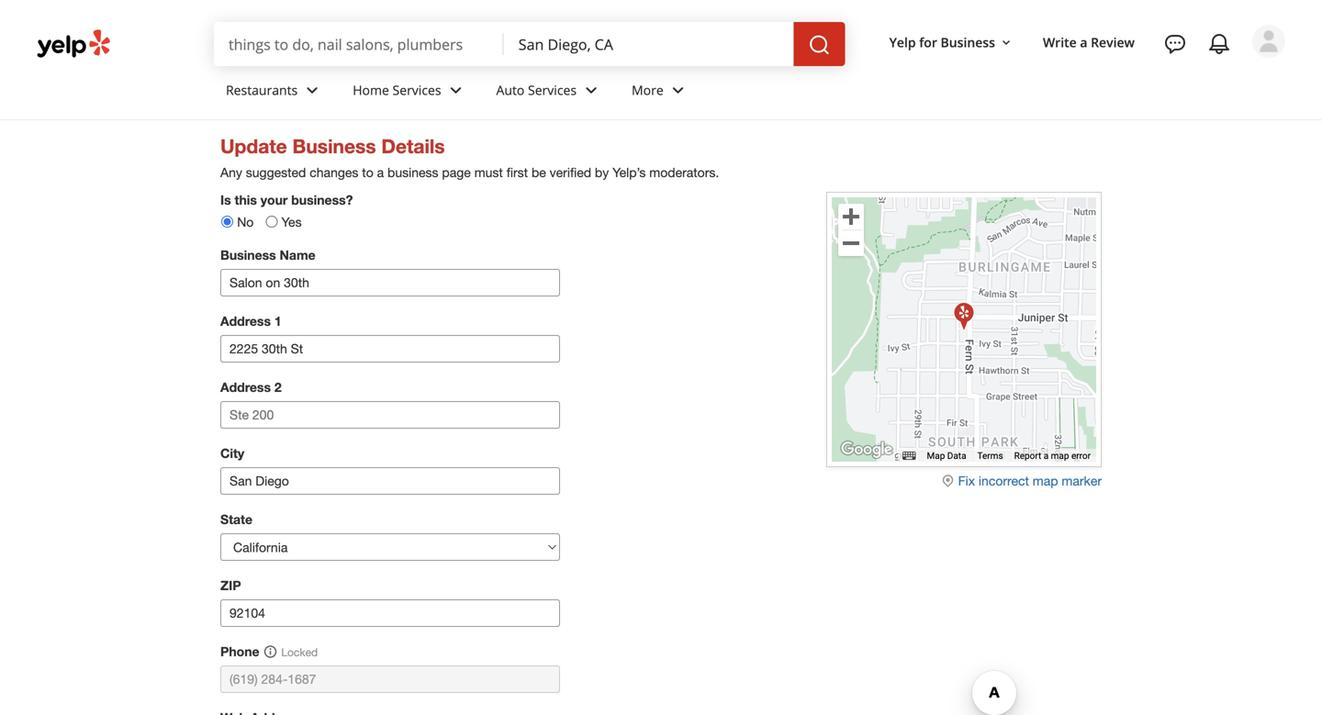 Task type: describe. For each thing, give the bounding box(es) containing it.
locked
[[281, 646, 318, 659]]

auto
[[496, 81, 525, 99]]

apple l. image
[[1253, 25, 1286, 58]]

1
[[274, 314, 282, 329]]

yes
[[281, 214, 302, 230]]

24 chevron down v2 image for more
[[667, 80, 689, 102]]

this
[[235, 192, 257, 208]]

business name
[[220, 247, 316, 263]]

is this your business?
[[220, 192, 353, 208]]

map for a
[[1051, 450, 1069, 462]]

write a review
[[1043, 34, 1135, 51]]

suggested
[[246, 165, 306, 180]]

be
[[532, 165, 546, 180]]

address, neighborhood, city, state or zip text field
[[504, 22, 794, 66]]

Address 1 text field
[[220, 335, 560, 363]]

marker
[[1062, 473, 1102, 489]]

address 1
[[220, 314, 282, 329]]

your
[[261, 192, 288, 208]]

0 horizontal spatial business
[[220, 247, 276, 263]]

business
[[388, 165, 439, 180]]

write
[[1043, 34, 1077, 51]]

business?
[[291, 192, 353, 208]]

home
[[353, 81, 389, 99]]

for
[[919, 34, 937, 51]]

page
[[442, 165, 471, 180]]

phone
[[220, 644, 259, 659]]

yelp's
[[613, 165, 646, 180]]

search image
[[809, 34, 831, 56]]

map data
[[927, 450, 966, 462]]

fix incorrect map marker
[[958, 473, 1102, 489]]

state
[[220, 512, 253, 527]]

keyboard shortcuts image
[[903, 452, 916, 460]]

24 chevron down v2 image for auto services
[[580, 80, 602, 102]]

moderators.
[[649, 165, 719, 180]]

24 chevron down v2 image for home services
[[445, 80, 467, 102]]

auto services
[[496, 81, 577, 99]]

services for auto services
[[528, 81, 577, 99]]

business categories element
[[211, 66, 1286, 119]]

no
[[237, 214, 254, 230]]

things to do, nail salons, plumbers text field
[[214, 22, 504, 66]]

data
[[947, 450, 966, 462]]

first
[[507, 165, 528, 180]]

map data button
[[927, 450, 966, 462]]

business inside update business details any suggested changes to a business page must first be verified by yelp's moderators.
[[293, 135, 376, 157]]

report
[[1014, 450, 1042, 462]]

is
[[220, 192, 231, 208]]

error
[[1072, 450, 1091, 462]]

to
[[362, 165, 373, 180]]

ZIP text field
[[220, 600, 560, 627]]



Task type: vqa. For each thing, say whether or not it's contained in the screenshot.
'Featured'
no



Task type: locate. For each thing, give the bounding box(es) containing it.
city
[[220, 446, 244, 461]]

restaurants
[[226, 81, 298, 99]]

must
[[474, 165, 503, 180]]

auto services link
[[482, 66, 617, 119]]

a right the write
[[1080, 34, 1088, 51]]

map down 'report a map error'
[[1033, 473, 1058, 489]]

0 horizontal spatial services
[[393, 81, 441, 99]]

google image
[[837, 438, 897, 462]]

0 vertical spatial a
[[1080, 34, 1088, 51]]

1 vertical spatial map
[[1033, 473, 1058, 489]]

services for home services
[[393, 81, 441, 99]]

24 chevron down v2 image right restaurants
[[301, 80, 323, 102]]

0 horizontal spatial a
[[377, 165, 384, 180]]

business up changes
[[293, 135, 376, 157]]

user actions element
[[875, 23, 1311, 136]]

24 chevron down v2 image inside restaurants link
[[301, 80, 323, 102]]

24 chevron down v2 image right the auto services
[[580, 80, 602, 102]]

messages image
[[1164, 33, 1186, 55]]

zip
[[220, 578, 241, 593]]

24 chevron down v2 image inside the auto services link
[[580, 80, 602, 102]]

2
[[274, 380, 282, 395]]

0 vertical spatial business
[[941, 34, 995, 51]]

1 none field from the left
[[214, 22, 504, 66]]

none field up the home
[[214, 22, 504, 66]]

services
[[393, 81, 441, 99], [528, 81, 577, 99]]

a right to
[[377, 165, 384, 180]]

review
[[1091, 34, 1135, 51]]

none field up more
[[504, 22, 794, 66]]

a for write
[[1080, 34, 1088, 51]]

4 24 chevron down v2 image from the left
[[667, 80, 689, 102]]

business left 16 chevron down v2 icon
[[941, 34, 995, 51]]

map region
[[827, 27, 1298, 497]]

services right the home
[[393, 81, 441, 99]]

notifications image
[[1208, 33, 1230, 55]]

2 horizontal spatial a
[[1080, 34, 1088, 51]]

yelp
[[889, 34, 916, 51]]

address for address 2
[[220, 380, 271, 395]]

None search field
[[214, 22, 845, 66]]

services right auto at left
[[528, 81, 577, 99]]

a inside update business details any suggested changes to a business page must first be verified by yelp's moderators.
[[377, 165, 384, 180]]

24 chevron down v2 image for restaurants
[[301, 80, 323, 102]]

2 vertical spatial a
[[1044, 450, 1049, 462]]

address for address 1
[[220, 314, 271, 329]]

verified
[[550, 165, 591, 180]]

write a review link
[[1036, 26, 1142, 59]]

a right report
[[1044, 450, 1049, 462]]

1 vertical spatial a
[[377, 165, 384, 180]]

none field the things to do, nail salons, plumbers
[[214, 22, 504, 66]]

changes
[[310, 165, 358, 180]]

2 services from the left
[[528, 81, 577, 99]]

2 24 chevron down v2 image from the left
[[445, 80, 467, 102]]

restaurants link
[[211, 66, 338, 119]]

business down no
[[220, 247, 276, 263]]

business inside yelp for business button
[[941, 34, 995, 51]]

a inside "element"
[[1080, 34, 1088, 51]]

1 vertical spatial address
[[220, 380, 271, 395]]

1 vertical spatial business
[[293, 135, 376, 157]]

None radio
[[221, 216, 233, 228], [266, 216, 278, 228], [221, 216, 233, 228], [266, 216, 278, 228]]

incorrect
[[979, 473, 1029, 489]]

address left 1 at the left top
[[220, 314, 271, 329]]

1 address from the top
[[220, 314, 271, 329]]

map
[[1051, 450, 1069, 462], [1033, 473, 1058, 489]]

update business details any suggested changes to a business page must first be verified by yelp's moderators.
[[220, 135, 719, 180]]

home services link
[[338, 66, 482, 119]]

home services
[[353, 81, 441, 99]]

24 chevron down v2 image
[[301, 80, 323, 102], [445, 80, 467, 102], [580, 80, 602, 102], [667, 80, 689, 102]]

0 vertical spatial map
[[1051, 450, 1069, 462]]

more link
[[617, 66, 704, 119]]

16 chevron down v2 image
[[999, 35, 1014, 50]]

map
[[927, 450, 945, 462]]

address left '2'
[[220, 380, 271, 395]]

update
[[220, 135, 287, 157]]

map left 'error'
[[1051, 450, 1069, 462]]

2 address from the top
[[220, 380, 271, 395]]

1 horizontal spatial a
[[1044, 450, 1049, 462]]

yelp for business
[[889, 34, 995, 51]]

none field address, neighborhood, city, state or zip
[[504, 22, 794, 66]]

any
[[220, 165, 242, 180]]

None field
[[214, 22, 504, 66], [504, 22, 794, 66]]

a
[[1080, 34, 1088, 51], [377, 165, 384, 180], [1044, 450, 1049, 462]]

1 24 chevron down v2 image from the left
[[301, 80, 323, 102]]

2 none field from the left
[[504, 22, 794, 66]]

Business Name text field
[[220, 269, 560, 297]]

a for report
[[1044, 450, 1049, 462]]

address
[[220, 314, 271, 329], [220, 380, 271, 395]]

yelp for business button
[[882, 26, 1021, 59]]

2 vertical spatial business
[[220, 247, 276, 263]]

Address 2 text field
[[220, 401, 560, 429]]

report a map error link
[[1014, 450, 1091, 462]]

24 chevron down v2 image left auto at left
[[445, 80, 467, 102]]

more
[[632, 81, 664, 99]]

0 vertical spatial address
[[220, 314, 271, 329]]

2 horizontal spatial business
[[941, 34, 995, 51]]

1 services from the left
[[393, 81, 441, 99]]

24 chevron down v2 image right more
[[667, 80, 689, 102]]

fix incorrect map marker link
[[941, 473, 1102, 490]]

1 horizontal spatial services
[[528, 81, 577, 99]]

terms link
[[978, 450, 1003, 462]]

None text field
[[220, 666, 560, 694]]

report a map error
[[1014, 450, 1091, 462]]

details
[[381, 135, 445, 157]]

24 chevron down v2 image inside the home services link
[[445, 80, 467, 102]]

business
[[941, 34, 995, 51], [293, 135, 376, 157], [220, 247, 276, 263]]

terms
[[978, 450, 1003, 462]]

by
[[595, 165, 609, 180]]

address 2
[[220, 380, 282, 395]]

fix
[[958, 473, 975, 489]]

City text field
[[220, 467, 560, 495]]

24 chevron down v2 image inside more link
[[667, 80, 689, 102]]

name
[[280, 247, 316, 263]]

3 24 chevron down v2 image from the left
[[580, 80, 602, 102]]

map for incorrect
[[1033, 473, 1058, 489]]

1 horizontal spatial business
[[293, 135, 376, 157]]



